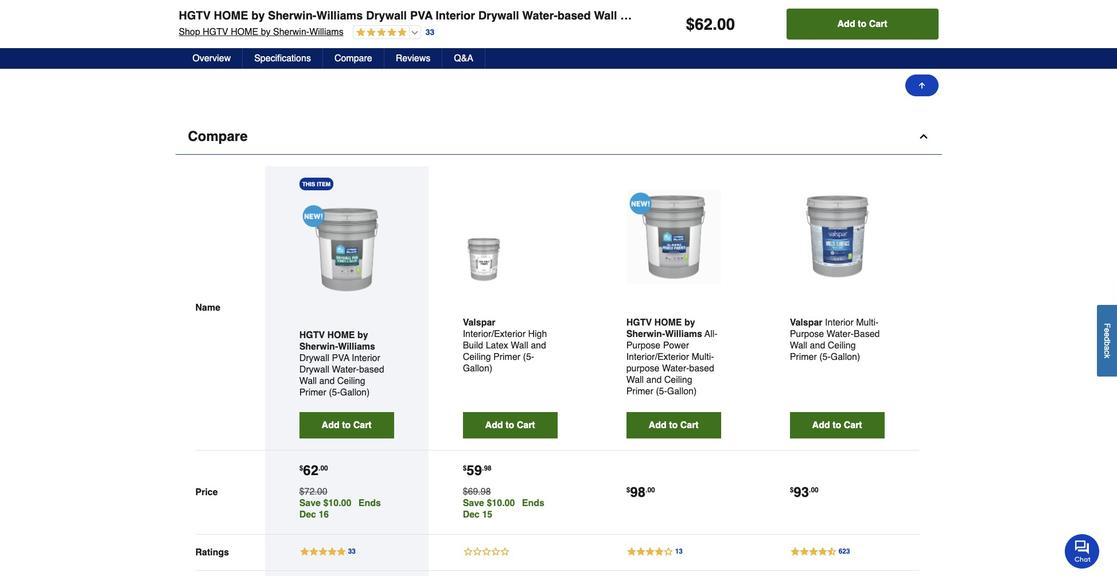 Task type: locate. For each thing, give the bounding box(es) containing it.
interior inside interior multi- purpose water-based wall and ceiling primer (5-gallon)
[[825, 318, 854, 328]]

water- inside hgtv home by sherwin-williams drywall pva interior drywall water-based wall and ceiling primer (5-gallon)
[[332, 365, 359, 375]]

wall
[[594, 9, 617, 22], [511, 341, 528, 351], [790, 341, 807, 351], [626, 375, 644, 385], [299, 376, 317, 387]]

ends
[[359, 499, 381, 509], [522, 499, 545, 509]]

0 vertical spatial interior
[[436, 9, 475, 22]]

1 vertical spatial compare button
[[175, 119, 942, 155]]

cart for interior/exterior high build latex wall and ceiling primer (5- gallon)
[[517, 420, 535, 431]]

0 horizontal spatial $10.00
[[323, 499, 351, 509]]

sherwin-
[[268, 9, 316, 22], [273, 27, 309, 37], [626, 329, 665, 340], [299, 342, 338, 352]]

1 horizontal spatial pva
[[410, 9, 433, 22]]

0 vertical spatial interior/exterior
[[463, 329, 526, 340]]

save $10.00
[[299, 499, 351, 509], [463, 499, 515, 509]]

by
[[251, 9, 265, 22], [261, 27, 271, 37], [685, 318, 695, 328], [357, 330, 368, 341]]

add to cart button
[[787, 9, 938, 40], [299, 412, 394, 439], [463, 412, 558, 439], [626, 412, 721, 439], [790, 412, 885, 439]]

0 horizontal spatial interior
[[352, 353, 380, 364]]

59
[[467, 463, 482, 479]]

interior/exterior
[[463, 329, 526, 340], [626, 352, 689, 363]]

0 horizontal spatial valspar
[[463, 318, 496, 328]]

multi-
[[856, 318, 879, 328], [692, 352, 714, 363]]

1 ends from the left
[[359, 499, 381, 509]]

unspsc
[[568, 48, 597, 56]]

$10.00
[[323, 499, 351, 509], [487, 499, 515, 509]]

$10.00 up 16
[[323, 499, 351, 509]]

1 save from the left
[[299, 499, 321, 509]]

1 horizontal spatial save
[[463, 499, 484, 509]]

ratings
[[195, 548, 229, 558]]

0 horizontal spatial 62
[[303, 463, 318, 479]]

00
[[717, 15, 735, 33], [320, 465, 328, 473], [647, 486, 655, 495], [811, 486, 819, 495]]

0 vertical spatial hgtv home by sherwin-williams drywall pva interior drywall water-based wall and ceiling primer (5-gallon)
[[179, 9, 779, 22]]

16
[[319, 510, 329, 520]]

interior/exterior up the purpose
[[626, 352, 689, 363]]

1 e from the top
[[1103, 329, 1112, 333]]

1 vertical spatial pva
[[332, 353, 349, 364]]

hgtv
[[179, 9, 211, 22], [203, 27, 228, 37], [626, 318, 652, 328], [299, 330, 325, 341]]

brand
[[212, 48, 232, 56]]

cart for all- purpose power interior/exterior multi- purpose water-based wall and ceiling primer (5-gallon)
[[680, 420, 699, 431]]

0 horizontal spatial purpose
[[626, 341, 661, 351]]

1 $10.00 from the left
[[323, 499, 351, 509]]

specifications button
[[243, 48, 323, 69]]

1 horizontal spatial valspar
[[790, 318, 823, 328]]

purpose
[[790, 329, 824, 340], [626, 341, 661, 351]]

wall inside all- purpose power interior/exterior multi- purpose water-based wall and ceiling primer (5-gallon)
[[626, 375, 644, 385]]

compare button
[[323, 48, 384, 69], [175, 119, 942, 155]]

ends for 62
[[359, 499, 381, 509]]

add for interior multi- purpose water-based wall and ceiling primer (5-gallon)
[[812, 420, 830, 431]]

ends inside ends dec 16
[[359, 499, 381, 509]]

name
[[195, 303, 220, 313]]

98 inside "$ 59 . 98"
[[484, 465, 492, 473]]

valspar
[[463, 318, 496, 328], [790, 318, 823, 328]]

gallon) inside interior multi- purpose water-based wall and ceiling primer (5-gallon)
[[831, 352, 860, 363]]

and
[[620, 9, 641, 22], [531, 341, 546, 351], [810, 341, 825, 351], [646, 375, 662, 385], [319, 376, 335, 387]]

shop hgtv home by sherwin-williams
[[179, 27, 344, 37]]

$69.98
[[463, 487, 491, 497]]

add to cart for all- purpose power interior/exterior multi- purpose water-based wall and ceiling primer (5-gallon)
[[649, 420, 699, 431]]

15
[[482, 510, 492, 520]]

primer
[[685, 9, 722, 22], [382, 46, 406, 56], [493, 352, 521, 363], [790, 352, 817, 363], [626, 387, 653, 397], [299, 388, 326, 398]]

1 vertical spatial interior/exterior
[[626, 352, 689, 363]]

specifications
[[254, 53, 311, 64]]

valspar interior/exterior high build latex wall and ceiling primer (5- gallon)
[[463, 318, 547, 374]]

1 horizontal spatial $10.00
[[487, 499, 515, 509]]

all- purpose power interior/exterior multi- purpose water-based wall and ceiling primer (5-gallon)
[[626, 329, 718, 397]]

purpose inside all- purpose power interior/exterior multi- purpose water-based wall and ceiling primer (5-gallon)
[[626, 341, 661, 351]]

0 vertical spatial 62
[[695, 15, 713, 33]]

k
[[1103, 355, 1112, 359]]

1 horizontal spatial 62
[[695, 15, 713, 33]]

.
[[713, 15, 717, 33], [318, 465, 320, 473], [482, 465, 484, 473], [646, 486, 647, 495], [809, 486, 811, 495]]

1 horizontal spatial purpose
[[790, 329, 824, 340]]

williams inside hgtv home by sherwin-williams drywall pva interior drywall water-based wall and ceiling primer (5-gallon)
[[338, 342, 375, 352]]

1 horizontal spatial save $10.00
[[463, 499, 515, 509]]

valspar interior/exterior high build latex wall and ceiling primer (5-gallon) image
[[463, 189, 558, 284]]

1 horizontal spatial dec
[[463, 510, 480, 520]]

98
[[484, 465, 492, 473], [630, 485, 646, 501]]

$ 98 . 00
[[626, 485, 655, 501]]

save $10.00 for 59
[[463, 499, 515, 509]]

dec inside ends dec 16
[[299, 510, 316, 520]]

multi- inside interior multi- purpose water-based wall and ceiling primer (5-gallon)
[[856, 318, 879, 328]]

wall inside hgtv home by sherwin-williams drywall pva interior drywall water-based wall and ceiling primer (5-gallon)
[[299, 376, 317, 387]]

$
[[686, 15, 695, 33], [299, 465, 303, 473], [463, 465, 467, 473], [626, 486, 630, 495], [790, 486, 794, 495]]

2 dec from the left
[[463, 510, 480, 520]]

gallon) inside all- purpose power interior/exterior multi- purpose water-based wall and ceiling primer (5-gallon)
[[667, 387, 697, 397]]

1 vertical spatial 98
[[630, 485, 646, 501]]

ceiling inside all- purpose power interior/exterior multi- purpose water-based wall and ceiling primer (5-gallon)
[[664, 375, 692, 385]]

dec left 15
[[463, 510, 480, 520]]

by inside hgtv home by sherwin-williams drywall pva interior drywall water-based wall and ceiling primer (5-gallon)
[[357, 330, 368, 341]]

save $10.00 up 16
[[299, 499, 351, 509]]

water-
[[522, 9, 558, 22], [827, 329, 854, 340], [662, 364, 689, 374], [332, 365, 359, 375]]

1 vertical spatial purpose
[[626, 341, 661, 351]]

williams inside hgtv home by sherwin-williams
[[665, 329, 702, 340]]

. inside $ 98 . 00
[[646, 486, 647, 495]]

e
[[1103, 329, 1112, 333], [1103, 333, 1112, 337]]

0 horizontal spatial based
[[359, 365, 384, 375]]

water- inside all- purpose power interior/exterior multi- purpose water-based wall and ceiling primer (5-gallon)
[[662, 364, 689, 374]]

ceiling inside interior multi- purpose water-based wall and ceiling primer (5-gallon)
[[828, 341, 856, 351]]

$10.00 up 15
[[487, 499, 515, 509]]

. inside "$ 59 . 98"
[[482, 465, 484, 473]]

2 horizontal spatial interior
[[825, 318, 854, 328]]

home
[[214, 9, 248, 22], [231, 27, 258, 37], [654, 318, 682, 328], [327, 330, 355, 341]]

dec inside ends dec 15
[[463, 510, 480, 520]]

add to cart button for all- purpose power interior/exterior multi- purpose water-based wall and ceiling primer (5-gallon)
[[626, 412, 721, 439]]

f
[[1103, 324, 1112, 329]]

1 dec from the left
[[299, 510, 316, 520]]

0 horizontal spatial multi-
[[692, 352, 714, 363]]

hgtv home by sherwin-williams all-purpose power interior/exterior multi-purpose water-based wall and ceiling primer (5-gallon) image
[[626, 189, 721, 284]]

multi- down "all-"
[[692, 352, 714, 363]]

e up d
[[1103, 329, 1112, 333]]

2 ends from the left
[[522, 499, 545, 509]]

2 valspar from the left
[[790, 318, 823, 328]]

all-
[[705, 329, 718, 340]]

62
[[695, 15, 713, 33], [303, 463, 318, 479]]

0 horizontal spatial compare
[[188, 128, 248, 144]]

ends dec 16
[[299, 499, 381, 520]]

sherwin- inside hgtv home by sherwin-williams drywall pva interior drywall water-based wall and ceiling primer (5-gallon)
[[299, 342, 338, 352]]

add
[[838, 19, 855, 29], [322, 420, 340, 431], [485, 420, 503, 431], [649, 420, 667, 431], [812, 420, 830, 431]]

add for all- purpose power interior/exterior multi- purpose water-based wall and ceiling primer (5-gallon)
[[649, 420, 667, 431]]

compare
[[334, 53, 372, 64], [188, 128, 248, 144]]

save down $69.98 on the bottom left
[[463, 499, 484, 509]]

0 horizontal spatial 98
[[484, 465, 492, 473]]

f e e d b a c k button
[[1097, 305, 1117, 377]]

1 vertical spatial multi-
[[692, 352, 714, 363]]

save down $72.00
[[299, 499, 321, 509]]

0 horizontal spatial save $10.00
[[299, 499, 351, 509]]

1 horizontal spatial interior/exterior
[[626, 352, 689, 363]]

interior/exterior up latex
[[463, 329, 526, 340]]

0 horizontal spatial $ 62 . 00
[[299, 463, 328, 479]]

and inside all- purpose power interior/exterior multi- purpose water-based wall and ceiling primer (5-gallon)
[[646, 375, 662, 385]]

overview button
[[181, 48, 243, 69]]

1 vertical spatial interior
[[825, 318, 854, 328]]

$ 62 . 00
[[686, 15, 735, 33], [299, 463, 328, 479]]

pva
[[410, 9, 433, 22], [332, 353, 349, 364]]

based
[[854, 329, 880, 340]]

valspar for valspar
[[790, 318, 823, 328]]

00 inside $ 62 . 00
[[320, 465, 328, 473]]

ceiling
[[644, 9, 682, 22], [828, 341, 856, 351], [463, 352, 491, 363], [664, 375, 692, 385], [337, 376, 365, 387]]

ends inside ends dec 15
[[522, 499, 545, 509]]

dec
[[299, 510, 316, 520], [463, 510, 480, 520]]

1 horizontal spatial compare
[[334, 53, 372, 64]]

$72.00
[[299, 487, 327, 497]]

1 horizontal spatial multi-
[[856, 318, 879, 328]]

multi- up based
[[856, 318, 879, 328]]

$ inside $ 98 . 00
[[626, 486, 630, 495]]

33
[[426, 27, 435, 37]]

(5-
[[725, 9, 739, 22], [523, 352, 534, 363], [820, 352, 831, 363], [656, 387, 667, 397], [329, 388, 340, 398]]

4.8 stars image
[[353, 28, 407, 38]]

00 inside "$ 93 . 00"
[[811, 486, 819, 495]]

1 save $10.00 from the left
[[299, 499, 351, 509]]

interior
[[436, 9, 475, 22], [825, 318, 854, 328], [352, 353, 380, 364]]

0 horizontal spatial ends
[[359, 499, 381, 509]]

to
[[858, 19, 867, 29], [342, 420, 351, 431], [506, 420, 514, 431], [669, 420, 678, 431], [833, 420, 841, 431]]

1 horizontal spatial ends
[[522, 499, 545, 509]]

power
[[663, 341, 689, 351]]

0 vertical spatial purpose
[[790, 329, 824, 340]]

e up b on the bottom of page
[[1103, 333, 1112, 337]]

0 horizontal spatial pva
[[332, 353, 349, 364]]

0 vertical spatial multi-
[[856, 318, 879, 328]]

2 horizontal spatial based
[[689, 364, 714, 374]]

1 valspar from the left
[[463, 318, 496, 328]]

0 vertical spatial 98
[[484, 465, 492, 473]]

save $10.00 up 15
[[463, 499, 515, 509]]

2 vertical spatial interior
[[352, 353, 380, 364]]

dec left 16
[[299, 510, 316, 520]]

add to cart button for interior/exterior high build latex wall and ceiling primer (5- gallon)
[[463, 412, 558, 439]]

by inside hgtv home by sherwin-williams
[[685, 318, 695, 328]]

hgtv home by sherwin-williams
[[626, 318, 702, 340]]

and inside interior multi- purpose water-based wall and ceiling primer (5-gallon)
[[810, 341, 825, 351]]

0 horizontal spatial save
[[299, 499, 321, 509]]

2 save $10.00 from the left
[[463, 499, 515, 509]]

0 horizontal spatial dec
[[299, 510, 316, 520]]

primer inside 'valspar interior/exterior high build latex wall and ceiling primer (5- gallon)'
[[493, 352, 521, 363]]

chat invite button image
[[1065, 534, 1100, 569]]

gallon)
[[739, 9, 779, 22], [831, 352, 860, 363], [463, 364, 492, 374], [667, 387, 697, 397], [340, 388, 370, 398]]

1 vertical spatial $ 62 . 00
[[299, 463, 328, 479]]

primer inside hgtv home by sherwin-williams drywall pva interior drywall water-based wall and ceiling primer (5-gallon)
[[299, 388, 326, 398]]

0 vertical spatial compare button
[[323, 48, 384, 69]]

chevron up image
[[918, 131, 929, 142]]

0 vertical spatial pva
[[410, 9, 433, 22]]

31211500
[[754, 46, 789, 56]]

home inside hgtv home by sherwin-williams drywall pva interior drywall water-based wall and ceiling primer (5-gallon)
[[327, 330, 355, 341]]

1 horizontal spatial $ 62 . 00
[[686, 15, 735, 33]]

dec for 59
[[463, 510, 480, 520]]

dec for 62
[[299, 510, 316, 520]]

hgtv home by sherwin-williams drywall pva interior drywall water-based wall and ceiling primer (5-gallon)
[[179, 9, 779, 22], [299, 330, 384, 398]]

based inside all- purpose power interior/exterior multi- purpose water-based wall and ceiling primer (5-gallon)
[[689, 364, 714, 374]]

add to cart
[[838, 19, 887, 29], [322, 420, 372, 431], [485, 420, 535, 431], [649, 420, 699, 431], [812, 420, 862, 431]]

2 $10.00 from the left
[[487, 499, 515, 509]]

drywall
[[366, 9, 407, 22], [478, 9, 519, 22], [299, 353, 329, 364], [299, 365, 329, 375]]

0 horizontal spatial interior/exterior
[[463, 329, 526, 340]]

cart
[[869, 19, 887, 29], [353, 420, 372, 431], [517, 420, 535, 431], [680, 420, 699, 431], [844, 420, 862, 431]]

d
[[1103, 337, 1112, 342]]

$10.00 for 62
[[323, 499, 351, 509]]

valspar inside 'valspar interior/exterior high build latex wall and ceiling primer (5- gallon)'
[[463, 318, 496, 328]]

2 save from the left
[[463, 499, 484, 509]]

williams
[[316, 9, 363, 22], [309, 27, 344, 37], [665, 329, 702, 340], [338, 342, 375, 352]]

save
[[299, 499, 321, 509], [463, 499, 484, 509]]

hgtv home by sherwin-williams drywall pva interior drywall water-based wall and ceiling primer (5-gallon) image
[[299, 202, 394, 297]]

based
[[558, 9, 591, 22], [689, 364, 714, 374], [359, 365, 384, 375]]



Task type: vqa. For each thing, say whether or not it's contained in the screenshot.
leg to the middle
no



Task type: describe. For each thing, give the bounding box(es) containing it.
ceiling inside hgtv home by sherwin-williams drywall pva interior drywall water-based wall and ceiling primer (5-gallon)
[[337, 376, 365, 387]]

q&a button
[[443, 48, 485, 69]]

interior multi- purpose water-based wall and ceiling primer (5-gallon)
[[790, 318, 880, 363]]

wall inside 'valspar interior/exterior high build latex wall and ceiling primer (5- gallon)'
[[511, 341, 528, 351]]

1 vertical spatial 62
[[303, 463, 318, 479]]

primer inside all- purpose power interior/exterior multi- purpose water-based wall and ceiling primer (5-gallon)
[[626, 387, 653, 397]]

add to cart for interior/exterior high build latex wall and ceiling primer (5- gallon)
[[485, 420, 535, 431]]

this item
[[302, 181, 331, 188]]

this
[[302, 181, 315, 188]]

and inside hgtv home by sherwin-williams drywall pva interior drywall water-based wall and ceiling primer (5-gallon)
[[319, 376, 335, 387]]

save $10.00 for 62
[[299, 499, 351, 509]]

$ 93 . 00
[[790, 485, 819, 501]]

interior/exterior inside all- purpose power interior/exterior multi- purpose water-based wall and ceiling primer (5-gallon)
[[626, 352, 689, 363]]

add to cart button for interior multi- purpose water-based wall and ceiling primer (5-gallon)
[[790, 412, 885, 439]]

item
[[317, 181, 331, 188]]

sherwin- inside hgtv home by sherwin-williams
[[626, 329, 665, 340]]

cart for interior multi- purpose water-based wall and ceiling primer (5-gallon)
[[844, 420, 862, 431]]

1 horizontal spatial interior
[[436, 9, 475, 22]]

c
[[1103, 351, 1112, 355]]

arrow up image
[[917, 81, 926, 90]]

hgtv inside hgtv home by sherwin-williams drywall pva interior drywall water-based wall and ceiling primer (5-gallon)
[[299, 330, 325, 341]]

purpose
[[626, 364, 660, 374]]

miscellaneous
[[213, 20, 267, 29]]

$ inside "$ 59 . 98"
[[463, 465, 467, 473]]

shop
[[179, 27, 200, 37]]

(5- inside 'valspar interior/exterior high build latex wall and ceiling primer (5- gallon)'
[[523, 352, 534, 363]]

. inside "$ 93 . 00"
[[809, 486, 811, 495]]

purpose inside interior multi- purpose water-based wall and ceiling primer (5-gallon)
[[790, 329, 824, 340]]

f e e d b a c k
[[1103, 324, 1112, 359]]

0 vertical spatial $ 62 . 00
[[686, 15, 735, 33]]

valspar interior multi-purpose water-based wall and ceiling primer (5-gallon) image
[[790, 189, 885, 284]]

$ inside "$ 93 . 00"
[[790, 486, 794, 495]]

q&a
[[454, 53, 473, 64]]

a
[[1103, 346, 1112, 351]]

to for all- purpose power interior/exterior multi- purpose water-based wall and ceiling primer (5-gallon)
[[669, 420, 678, 431]]

ends dec 15
[[463, 499, 545, 520]]

1 horizontal spatial 98
[[630, 485, 646, 501]]

ends for 59
[[522, 499, 545, 509]]

2 e from the top
[[1103, 333, 1112, 337]]

reviews
[[396, 53, 430, 64]]

(5- inside hgtv home by sherwin-williams drywall pva interior drywall water-based wall and ceiling primer (5-gallon)
[[329, 388, 340, 398]]

and inside 'valspar interior/exterior high build latex wall and ceiling primer (5- gallon)'
[[531, 341, 546, 351]]

home inside hgtv home by sherwin-williams
[[654, 318, 682, 328]]

valspar for valspar interior/exterior high build latex wall and ceiling primer (5- gallon)
[[463, 318, 496, 328]]

$ 59 . 98
[[463, 463, 492, 479]]

overview
[[193, 53, 231, 64]]

00 inside $ 98 . 00
[[647, 486, 655, 495]]

b
[[1103, 342, 1112, 346]]

multi- inside all- purpose power interior/exterior multi- purpose water-based wall and ceiling primer (5-gallon)
[[692, 352, 714, 363]]

. inside $ 62 . 00
[[318, 465, 320, 473]]

price
[[195, 488, 218, 498]]

save for 59
[[463, 499, 484, 509]]

1 vertical spatial hgtv home by sherwin-williams drywall pva interior drywall water-based wall and ceiling primer (5-gallon)
[[299, 330, 384, 398]]

93
[[794, 485, 809, 501]]

water- inside interior multi- purpose water-based wall and ceiling primer (5-gallon)
[[827, 329, 854, 340]]

based inside hgtv home by sherwin-williams drywall pva interior drywall water-based wall and ceiling primer (5-gallon)
[[359, 365, 384, 375]]

0 vertical spatial compare
[[334, 53, 372, 64]]

sub-
[[197, 48, 212, 56]]

wall inside interior multi- purpose water-based wall and ceiling primer (5-gallon)
[[790, 341, 807, 351]]

build
[[463, 341, 483, 351]]

latex
[[486, 341, 508, 351]]

1 vertical spatial compare
[[188, 128, 248, 144]]

interior/exterior inside 'valspar interior/exterior high build latex wall and ceiling primer (5- gallon)'
[[463, 329, 526, 340]]

1 horizontal spatial based
[[558, 9, 591, 22]]

(5- inside interior multi- purpose water-based wall and ceiling primer (5-gallon)
[[820, 352, 831, 363]]

primer inside interior multi- purpose water-based wall and ceiling primer (5-gallon)
[[790, 352, 817, 363]]

save for 62
[[299, 499, 321, 509]]

add for interior/exterior high build latex wall and ceiling primer (5- gallon)
[[485, 420, 503, 431]]

gallon) inside hgtv home by sherwin-williams drywall pva interior drywall water-based wall and ceiling primer (5-gallon)
[[340, 388, 370, 398]]

high
[[528, 329, 547, 340]]

$10.00 for 59
[[487, 499, 515, 509]]

gallon) inside 'valspar interior/exterior high build latex wall and ceiling primer (5- gallon)'
[[463, 364, 492, 374]]

sub-brand
[[197, 48, 232, 56]]

ceiling inside 'valspar interior/exterior high build latex wall and ceiling primer (5- gallon)'
[[463, 352, 491, 363]]

reviews button
[[384, 48, 443, 69]]

to for interior multi- purpose water-based wall and ceiling primer (5-gallon)
[[833, 420, 841, 431]]

interior inside hgtv home by sherwin-williams drywall pva interior drywall water-based wall and ceiling primer (5-gallon)
[[352, 353, 380, 364]]

hgtv inside hgtv home by sherwin-williams
[[626, 318, 652, 328]]

to for interior/exterior high build latex wall and ceiling primer (5- gallon)
[[506, 420, 514, 431]]

(5- inside all- purpose power interior/exterior multi- purpose water-based wall and ceiling primer (5-gallon)
[[656, 387, 667, 397]]

pva inside hgtv home by sherwin-williams drywall pva interior drywall water-based wall and ceiling primer (5-gallon)
[[332, 353, 349, 364]]

add to cart for interior multi- purpose water-based wall and ceiling primer (5-gallon)
[[812, 420, 862, 431]]



